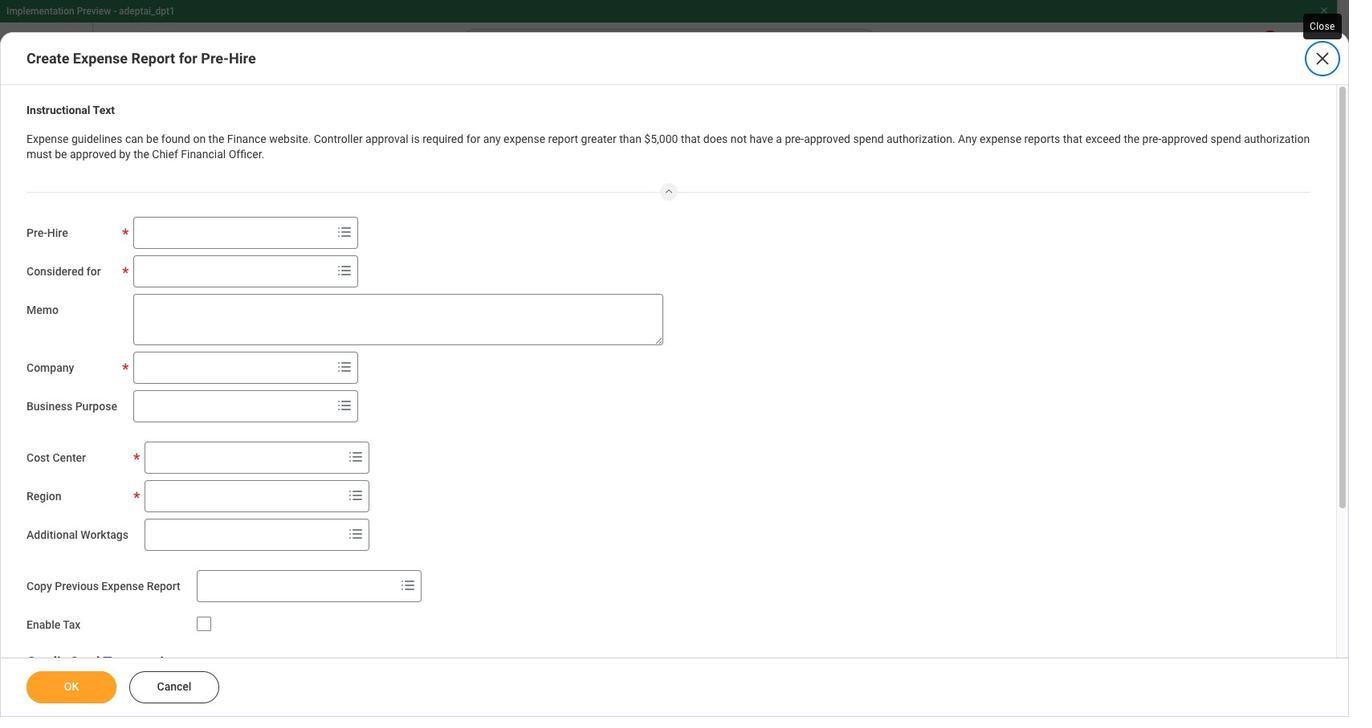 Task type: locate. For each thing, give the bounding box(es) containing it.
2 horizontal spatial create
[[489, 147, 522, 160]]

hub
[[141, 103, 170, 122]]

exp- up the exp-00007856 link
[[296, 352, 317, 363]]

6 exp- from the top
[[296, 548, 317, 560]]

exp- up copy previous expense report field
[[296, 548, 317, 560]]

create expense report for pre-hire down report
[[489, 147, 666, 160]]

expense report date button
[[503, 219, 581, 301]]

finance
[[227, 132, 266, 145]]

modern
[[1317, 204, 1350, 216], [1317, 254, 1350, 265], [1317, 303, 1350, 314], [1317, 352, 1350, 363], [1317, 401, 1350, 412], [1317, 450, 1350, 461], [1317, 499, 1350, 511], [1317, 548, 1350, 560], [1317, 598, 1350, 609], [1317, 647, 1350, 658]]

2 row from the top
[[289, 219, 1350, 302]]

3 exp- from the top
[[296, 401, 317, 412]]

create expense report button
[[289, 138, 456, 170]]

for down greater
[[607, 147, 621, 160]]

implementation preview -   adeptai_dpt1 banner
[[0, 0, 1338, 74]]

0 vertical spatial find
[[725, 147, 747, 160]]

close environment banner image
[[1320, 6, 1329, 15]]

0 horizontal spatial hire
[[47, 227, 68, 240]]

global modern link for row containing workforce planning review meeting
[[1287, 201, 1350, 229]]

notifications element
[[1193, 31, 1238, 66]]

0 vertical spatial memo
[[660, 285, 687, 296]]

chief
[[152, 148, 178, 161]]

8 global modern link from the top
[[1287, 545, 1350, 573]]

cost
[[27, 452, 50, 465]]

7 global from the top
[[1287, 499, 1314, 511]]

exp- up exp-00007703 'link'
[[296, 401, 317, 412]]

10 row from the top
[[289, 584, 1350, 633]]

exp- up expense report
[[296, 254, 317, 265]]

cancel
[[157, 680, 192, 693]]

exp- for 00007856
[[296, 401, 317, 412]]

row containing exp-00007415
[[289, 535, 1350, 584]]

row containing exp-00007549
[[289, 486, 1350, 535]]

0 horizontal spatial memo
[[27, 304, 59, 317]]

1 horizontal spatial hire
[[229, 50, 256, 67]]

2 spend from the left
[[1211, 132, 1242, 145]]

10 modern from the top
[[1317, 647, 1350, 658]]

prompts image
[[335, 396, 354, 416], [346, 448, 366, 467]]

global modern link for row containing exp-00007352
[[1287, 594, 1350, 622]]

memo inside popup button
[[660, 285, 687, 296]]

ext link image
[[211, 417, 231, 433]]

1 vertical spatial find
[[67, 451, 89, 464]]

prompts image up the 00007549
[[346, 448, 366, 467]]

memo up the human
[[660, 285, 687, 296]]

4 row from the top
[[289, 289, 1350, 338]]

1 vertical spatial memo
[[27, 304, 59, 317]]

expense down report
[[525, 147, 568, 160]]

spend left authorization.
[[853, 132, 884, 145]]

exp- down exp-00007415
[[296, 598, 317, 609]]

3 global modern link from the top
[[1287, 300, 1350, 327]]

create inside button
[[315, 147, 348, 160]]

exp-00008267
[[296, 352, 360, 363]]

3 global modern from the top
[[1287, 303, 1350, 327]]

dialog
[[0, 32, 1350, 717]]

global modern for global modern link for the "global modern" row
[[1287, 647, 1350, 671]]

implementation preview -   adeptai_dpt1
[[6, 6, 175, 17]]

exp-
[[296, 254, 317, 265], [296, 352, 317, 363], [296, 401, 317, 412], [296, 450, 317, 461], [296, 499, 317, 511], [296, 548, 317, 560], [296, 598, 317, 609]]

find for find out your financial well-being
[[67, 451, 89, 464]]

expense inside the expense report date
[[510, 272, 547, 284]]

1 global modern from the top
[[1287, 204, 1350, 229]]

00007352
[[317, 598, 360, 609]]

0 vertical spatial create expense report for pre-hire
[[27, 50, 256, 67]]

than
[[620, 132, 642, 145]]

7 row from the top
[[289, 436, 1350, 486]]

0 horizontal spatial that
[[681, 132, 701, 145]]

the right on
[[209, 132, 224, 145]]

chevron up image
[[659, 184, 678, 196]]

that left exceed
[[1063, 132, 1083, 145]]

9 global modern from the top
[[1287, 598, 1350, 622]]

9 global modern link from the top
[[1287, 594, 1350, 622]]

actions button
[[408, 219, 502, 301]]

payment elections link
[[13, 305, 243, 344]]

for
[[179, 50, 197, 67], [466, 132, 481, 145], [607, 147, 621, 160], [87, 265, 101, 278]]

my tasks element
[[1238, 31, 1283, 66]]

7 global modern link from the top
[[1287, 496, 1350, 523]]

expense up date
[[510, 272, 547, 284]]

copy
[[27, 580, 52, 593]]

6 global modern link from the top
[[1287, 447, 1350, 474]]

create down the any
[[489, 147, 522, 160]]

global
[[1287, 204, 1314, 216], [1287, 254, 1314, 265], [1287, 303, 1314, 314], [1287, 352, 1314, 363], [1287, 401, 1314, 412], [1287, 450, 1314, 461], [1287, 499, 1314, 511], [1287, 548, 1314, 560], [1287, 598, 1314, 609], [1287, 647, 1314, 658]]

expenses hub
[[67, 103, 170, 122]]

the right by
[[133, 148, 149, 161]]

suggested links button
[[13, 370, 243, 409]]

prompts image for business purpose
[[335, 396, 354, 416]]

prompts image
[[335, 223, 354, 242], [335, 261, 354, 281], [335, 358, 354, 377], [346, 486, 366, 506], [346, 525, 366, 544], [398, 576, 418, 596]]

exp- for 00008599
[[296, 254, 317, 265]]

global modern for row containing exp-00007703 global modern link
[[1287, 450, 1350, 474]]

business
[[27, 400, 72, 413]]

suggested links
[[67, 382, 164, 397]]

0 horizontal spatial find
[[67, 451, 89, 464]]

create down implementation
[[27, 50, 69, 67]]

1 vertical spatial hire
[[645, 147, 666, 160]]

global modern link for row containing exp-00007549
[[1287, 496, 1350, 523]]

payment elections
[[67, 317, 175, 332]]

1 global modern link from the top
[[1287, 201, 1350, 229]]

2 global modern link from the top
[[1287, 250, 1350, 278]]

found
[[161, 132, 190, 145]]

3 row from the top
[[289, 240, 1350, 289]]

Region field
[[145, 482, 343, 511]]

8 row from the top
[[289, 486, 1350, 535]]

any
[[483, 132, 501, 145]]

exp-00007703
[[296, 450, 360, 461]]

be right can
[[146, 132, 159, 145]]

2 horizontal spatial hire
[[645, 147, 666, 160]]

9 global from the top
[[1287, 598, 1314, 609]]

tax
[[63, 619, 81, 632]]

1 horizontal spatial memo
[[660, 285, 687, 296]]

find left out
[[67, 451, 89, 464]]

Business Purpose field
[[134, 392, 332, 421]]

items per page element
[[1075, 685, 1214, 717]]

is
[[411, 132, 420, 145]]

expense reports
[[67, 201, 165, 216]]

for left profile
[[87, 265, 101, 278]]

5 modern from the top
[[1317, 401, 1350, 412]]

pre- right exceed
[[1143, 132, 1162, 145]]

2 global modern from the top
[[1287, 254, 1350, 278]]

reports inside find expense reports button
[[795, 147, 834, 160]]

row
[[289, 191, 1350, 240], [289, 219, 1350, 302], [289, 240, 1350, 289], [289, 289, 1350, 338], [289, 338, 1350, 387], [289, 387, 1350, 436], [289, 436, 1350, 486], [289, 486, 1350, 535], [289, 535, 1350, 584], [289, 584, 1350, 633]]

expense right the my
[[306, 202, 345, 214]]

3 column header from the left
[[972, 219, 1027, 302]]

close tooltip
[[1301, 10, 1345, 43]]

10 global modern from the top
[[1287, 647, 1350, 671]]

memo down considered
[[27, 304, 59, 317]]

profile logan mcneil element
[[1283, 31, 1328, 66]]

0 horizontal spatial expense
[[504, 132, 546, 145]]

1 exp- from the top
[[296, 254, 317, 265]]

6 modern from the top
[[1317, 450, 1350, 461]]

find inside button
[[725, 147, 747, 160]]

travel profile
[[67, 278, 144, 293]]

my expense reports
[[289, 202, 385, 214]]

1 horizontal spatial create
[[315, 147, 348, 160]]

expense up must
[[27, 132, 69, 145]]

1 vertical spatial be
[[55, 148, 67, 161]]

1 horizontal spatial reports
[[348, 202, 385, 214]]

0 horizontal spatial spend
[[853, 132, 884, 145]]

create for create expense report button
[[315, 147, 348, 160]]

prompts image for for
[[335, 261, 354, 281]]

exp-00007549
[[296, 499, 360, 511]]

status
[[1224, 708, 1305, 717]]

global modern link for row containing exp-00007415
[[1287, 545, 1350, 573]]

2 vertical spatial pre-
[[27, 227, 47, 240]]

8 global modern from the top
[[1287, 548, 1350, 573]]

center
[[53, 452, 86, 465]]

9 row from the top
[[289, 535, 1350, 584]]

7 exp- from the top
[[296, 598, 317, 609]]

worktags
[[81, 529, 129, 542]]

officer.
[[229, 148, 264, 161]]

1 modern from the top
[[1317, 204, 1350, 216]]

the
[[209, 132, 224, 145], [1124, 132, 1140, 145], [133, 148, 149, 161]]

create expense report for pre-hire down adeptai_dpt1
[[27, 50, 256, 67]]

expense right the any
[[504, 132, 546, 145]]

modern for global modern link associated with row containing exp-00008267
[[1317, 352, 1350, 363]]

0 horizontal spatial pre-
[[785, 132, 804, 145]]

global modern for global modern link associated with row containing exp-00007549
[[1287, 499, 1350, 523]]

exp- up exp-00007549 link
[[296, 450, 317, 461]]

global modern for global modern link associated with row containing exp-00008267
[[1287, 352, 1350, 376]]

8 modern from the top
[[1317, 548, 1350, 560]]

be right must
[[55, 148, 67, 161]]

Pre-Hire field
[[134, 219, 332, 248]]

2 vertical spatial hire
[[47, 227, 68, 240]]

1 horizontal spatial find
[[725, 147, 747, 160]]

cell
[[289, 191, 408, 240], [408, 191, 503, 240], [503, 191, 582, 240], [582, 191, 652, 240], [803, 191, 861, 240], [861, 191, 972, 240], [972, 191, 1027, 240], [1027, 191, 1084, 240], [1084, 191, 1139, 240], [1139, 191, 1210, 240], [1210, 191, 1280, 240], [408, 240, 503, 289], [503, 240, 582, 289], [582, 240, 652, 289], [652, 240, 803, 289], [803, 240, 861, 289], [861, 240, 972, 289], [972, 240, 1027, 289], [1027, 240, 1084, 289], [1084, 240, 1139, 289], [1139, 240, 1210, 289], [1210, 240, 1280, 289], [289, 289, 408, 338], [408, 289, 503, 338], [503, 289, 582, 338], [582, 289, 652, 338], [803, 289, 861, 338], [861, 289, 972, 338], [972, 289, 1027, 338], [1027, 289, 1084, 338], [1084, 289, 1139, 338], [1139, 289, 1210, 338], [1210, 289, 1280, 338], [408, 338, 503, 387], [503, 338, 582, 387], [582, 338, 652, 387], [652, 338, 803, 387], [803, 338, 861, 387], [861, 338, 972, 387], [972, 338, 1027, 387], [1027, 338, 1084, 387], [1084, 338, 1139, 387], [1139, 338, 1210, 387], [1210, 338, 1280, 387], [408, 387, 503, 436], [503, 387, 582, 436], [582, 387, 652, 436], [652, 387, 803, 436], [803, 387, 861, 436], [861, 387, 972, 436], [972, 387, 1027, 436], [1027, 387, 1084, 436], [1084, 387, 1139, 436], [1139, 387, 1210, 436], [1210, 387, 1280, 436], [408, 436, 503, 486], [503, 436, 582, 486], [582, 436, 652, 486], [652, 436, 803, 486], [803, 436, 861, 486], [861, 436, 972, 486], [972, 436, 1027, 486], [1027, 436, 1084, 486], [1084, 436, 1139, 486], [1139, 436, 1210, 486], [1210, 436, 1280, 486], [408, 486, 503, 535], [503, 486, 582, 535], [582, 486, 652, 535], [652, 486, 803, 535], [803, 486, 861, 535], [861, 486, 972, 535], [972, 486, 1027, 535], [1027, 486, 1084, 535], [1084, 486, 1139, 535], [1139, 486, 1210, 535], [1210, 486, 1280, 535], [408, 535, 503, 584], [503, 535, 582, 584], [582, 535, 652, 584], [652, 535, 803, 584], [803, 535, 861, 584], [861, 535, 972, 584], [972, 535, 1027, 584], [1027, 535, 1084, 584], [1084, 535, 1139, 584], [1139, 535, 1210, 584], [1210, 535, 1280, 584], [408, 584, 503, 633], [503, 584, 582, 633], [582, 584, 652, 633], [652, 584, 803, 633], [803, 584, 861, 633], [861, 584, 972, 633], [972, 584, 1027, 633], [1027, 584, 1084, 633], [1084, 584, 1139, 633], [1139, 584, 1210, 633], [1210, 584, 1280, 633], [408, 633, 503, 682], [1027, 633, 1084, 682], [1084, 633, 1139, 682]]

1 horizontal spatial that
[[1063, 132, 1083, 145]]

report
[[548, 132, 578, 145]]

7 modern from the top
[[1317, 499, 1350, 511]]

2 horizontal spatial approved
[[1162, 132, 1208, 145]]

prompts image for hire
[[335, 223, 354, 242]]

5 global from the top
[[1287, 401, 1314, 412]]

1 column header from the left
[[803, 219, 861, 302]]

memo
[[660, 285, 687, 296], [27, 304, 59, 317]]

-
[[113, 6, 117, 17]]

7 global modern from the top
[[1287, 499, 1350, 523]]

1 horizontal spatial expense
[[980, 132, 1022, 145]]

4 modern from the top
[[1317, 352, 1350, 363]]

row containing human resources offsite
[[289, 289, 1350, 338]]

expense inside button
[[525, 147, 568, 160]]

exp-00008599 link
[[296, 250, 360, 265]]

modern for global modern link associated with row containing exp-00007549
[[1317, 499, 1350, 511]]

1 vertical spatial create expense report for pre-hire
[[489, 147, 666, 160]]

pre- right a
[[785, 132, 804, 145]]

5 global modern link from the top
[[1287, 398, 1350, 425]]

exp- inside 'link'
[[296, 450, 317, 461]]

expense
[[504, 132, 546, 145], [980, 132, 1022, 145]]

3 modern from the top
[[1317, 303, 1350, 314]]

0 horizontal spatial create expense report for pre-hire
[[27, 50, 256, 67]]

0 vertical spatial prompts image
[[335, 396, 354, 416]]

1 horizontal spatial spend
[[1211, 132, 1242, 145]]

5 global modern from the top
[[1287, 401, 1350, 425]]

10 global from the top
[[1287, 647, 1314, 658]]

that left the does
[[681, 132, 701, 145]]

transactions
[[119, 239, 194, 255], [103, 654, 188, 671]]

row containing exp-00008267
[[289, 338, 1350, 387]]

2 modern from the top
[[1317, 254, 1350, 265]]

prompts image down 00008267
[[335, 396, 354, 416]]

must
[[27, 148, 52, 161]]

5 row from the top
[[289, 338, 1350, 387]]

planning
[[705, 204, 743, 216]]

9 modern from the top
[[1317, 598, 1350, 609]]

5 column header from the left
[[1084, 219, 1139, 302]]

0 vertical spatial transactions
[[119, 239, 194, 255]]

create expense report for pre-hire inside button
[[489, 147, 666, 160]]

1 vertical spatial prompts image
[[346, 448, 366, 467]]

0 vertical spatial pre-
[[201, 50, 229, 67]]

00007703
[[317, 450, 360, 461]]

5 exp- from the top
[[296, 499, 317, 511]]

the right exceed
[[1124, 132, 1140, 145]]

1 vertical spatial pre-
[[624, 147, 645, 160]]

find expense reports button
[[699, 138, 860, 170]]

6 column header from the left
[[1139, 219, 1210, 302]]

expense inside expense guidelines can be found on the finance website. controller approval is required for any expense report greater than $5,000 that does not have a pre-approved spend authorization. any expense reports that exceed the pre-approved spend authorization must be approved by the chief financial officer.
[[27, 132, 69, 145]]

enable
[[27, 619, 60, 632]]

4 global modern from the top
[[1287, 352, 1350, 376]]

find down not
[[725, 147, 747, 160]]

create down controller
[[315, 147, 348, 160]]

1 global from the top
[[1287, 204, 1314, 216]]

0 horizontal spatial be
[[55, 148, 67, 161]]

0 horizontal spatial the
[[133, 148, 149, 161]]

expense up considered for on the top of the page
[[67, 239, 116, 255]]

1 row from the top
[[289, 191, 1350, 240]]

global modern for global modern link related to row containing human resources offsite
[[1287, 303, 1350, 327]]

1 horizontal spatial create expense report for pre-hire
[[489, 147, 666, 160]]

2 that from the left
[[1063, 132, 1083, 145]]

controller
[[314, 132, 363, 145]]

status button
[[582, 219, 651, 301]]

8 global from the top
[[1287, 548, 1314, 560]]

reports for find expense reports
[[795, 147, 834, 160]]

transactions up cancel
[[103, 654, 188, 671]]

2 horizontal spatial pre-
[[624, 147, 645, 160]]

modern for global modern link corresponding to row containing exp-00008599
[[1317, 254, 1350, 265]]

transactions down expense reports link
[[119, 239, 194, 255]]

text
[[93, 104, 115, 116]]

spend
[[853, 132, 884, 145], [1211, 132, 1242, 145]]

authorization
[[1244, 132, 1310, 145]]

dialog containing create expense report for pre-hire
[[0, 32, 1350, 717]]

2 expense from the left
[[980, 132, 1022, 145]]

exp- for 00007415
[[296, 548, 317, 560]]

create inside button
[[489, 147, 522, 160]]

exp- for 00007549
[[296, 499, 317, 511]]

exp-00007703 link
[[296, 447, 360, 461]]

6 row from the top
[[289, 387, 1350, 436]]

4 exp- from the top
[[296, 450, 317, 461]]

0 horizontal spatial reports
[[119, 201, 165, 216]]

global modern for global modern link corresponding to row containing exp-00008599
[[1287, 254, 1350, 278]]

spend left authorization
[[1211, 132, 1242, 145]]

2 horizontal spatial reports
[[795, 147, 834, 160]]

Company field
[[134, 354, 332, 383]]

1 horizontal spatial pre-
[[1143, 132, 1162, 145]]

for inside button
[[607, 147, 621, 160]]

exp- for 00007352
[[296, 598, 317, 609]]

well-
[[182, 451, 205, 464]]

on
[[193, 132, 206, 145]]

0 horizontal spatial create
[[27, 50, 69, 67]]

enable tax
[[27, 619, 81, 632]]

expense right the previous
[[101, 580, 144, 593]]

global modern link for row containing exp-00008267
[[1287, 349, 1350, 376]]

expense down the approval
[[351, 147, 393, 160]]

purpose
[[75, 400, 117, 413]]

find inside suggested links element
[[67, 451, 89, 464]]

1 horizontal spatial the
[[209, 132, 224, 145]]

create
[[27, 50, 69, 67], [315, 147, 348, 160], [489, 147, 522, 160]]

preview
[[77, 6, 111, 17]]

can
[[125, 132, 143, 145]]

have
[[750, 132, 773, 145]]

column header
[[803, 219, 861, 302], [861, 219, 972, 302], [972, 219, 1027, 302], [1027, 219, 1084, 302], [1084, 219, 1139, 302], [1139, 219, 1210, 302], [1210, 219, 1280, 302]]

exp- up exp-00007415 link
[[296, 499, 317, 511]]

being
[[205, 451, 233, 464]]

for left the any
[[466, 132, 481, 145]]

exp-00007415 link
[[296, 545, 360, 560]]

find expense reports
[[725, 147, 834, 160]]

ok button
[[27, 672, 116, 704]]

financial
[[136, 451, 179, 464]]

6 global modern from the top
[[1287, 450, 1350, 474]]

0 vertical spatial be
[[146, 132, 159, 145]]

1 horizontal spatial be
[[146, 132, 159, 145]]

2 exp- from the top
[[296, 352, 317, 363]]

exp-00007549 link
[[296, 496, 360, 511]]

for up expenses hub "element"
[[179, 50, 197, 67]]

links
[[133, 382, 164, 397]]

0 vertical spatial hire
[[229, 50, 256, 67]]

global modern link for row containing exp-00007703
[[1287, 447, 1350, 474]]

expense report button
[[290, 219, 407, 301]]

date
[[541, 285, 561, 296]]

exp-00007352
[[296, 598, 360, 609]]

1 horizontal spatial pre-
[[201, 50, 229, 67]]

pre-
[[201, 50, 229, 67], [624, 147, 645, 160], [27, 227, 47, 240]]

exp- for 00008267
[[296, 352, 317, 363]]

financial
[[181, 148, 226, 161]]

10 global modern link from the top
[[1287, 643, 1350, 671]]

expense right any
[[980, 132, 1022, 145]]

4 global modern link from the top
[[1287, 349, 1350, 376]]

global inside row
[[1287, 647, 1314, 658]]

2 global from the top
[[1287, 254, 1314, 265]]

meeting
[[659, 217, 694, 229]]



Task type: vqa. For each thing, say whether or not it's contained in the screenshot.
Search Workday search box
no



Task type: describe. For each thing, give the bounding box(es) containing it.
greater
[[581, 132, 617, 145]]

global modern for global modern link corresponding to row containing workforce planning review meeting
[[1287, 204, 1350, 229]]

link image
[[29, 380, 48, 399]]

exp- for 00007703
[[296, 450, 317, 461]]

global modern for global modern link for row containing exp-00007415
[[1287, 548, 1350, 573]]

considered
[[27, 265, 84, 278]]

Considered for field
[[134, 257, 332, 286]]

business purpose
[[27, 400, 117, 413]]

exceed
[[1086, 132, 1121, 145]]

00007856
[[317, 401, 360, 412]]

suggested
[[67, 382, 129, 397]]

find out your financial well-being link
[[13, 441, 243, 473]]

expense inside "link"
[[67, 239, 116, 255]]

website.
[[269, 132, 311, 145]]

review
[[745, 204, 775, 216]]

6 global from the top
[[1287, 450, 1314, 461]]

modern for global modern link for row containing exp-00007415
[[1317, 548, 1350, 560]]

report inside the expense report date
[[510, 285, 539, 296]]

row containing expense report date
[[289, 219, 1350, 302]]

my
[[289, 202, 303, 214]]

create for create expense report for pre-hire button
[[489, 147, 522, 160]]

1 horizontal spatial approved
[[804, 132, 851, 145]]

expense down exp-00008599
[[297, 285, 334, 296]]

create inside dialog
[[27, 50, 69, 67]]

suggested links element
[[13, 409, 243, 473]]

expenses
[[67, 103, 137, 122]]

Memo text field
[[133, 294, 663, 346]]

row containing exp-00008599
[[289, 240, 1350, 289]]

copy previous expense report
[[27, 580, 181, 593]]

expense transactions
[[67, 239, 194, 255]]

Additional Worktags field
[[145, 521, 343, 550]]

memo button
[[652, 219, 803, 301]]

human resources offsite
[[659, 303, 769, 314]]

expense report date
[[510, 272, 561, 296]]

global modern row
[[289, 633, 1350, 682]]

00008599
[[317, 254, 360, 265]]

additional worktags
[[27, 529, 129, 542]]

row containing workforce planning review meeting
[[289, 191, 1350, 240]]

workforce planning review meeting
[[659, 204, 778, 229]]

credit
[[27, 654, 66, 671]]

report inside button
[[396, 147, 430, 160]]

1 spend from the left
[[853, 132, 884, 145]]

expense reports link
[[13, 190, 243, 228]]

actions
[[415, 285, 448, 296]]

expense up pre-hire
[[67, 201, 116, 216]]

expense down preview
[[73, 50, 128, 67]]

company
[[27, 362, 74, 375]]

adeptai_dpt1
[[119, 6, 175, 17]]

expense down a
[[750, 147, 792, 160]]

pre- inside button
[[624, 147, 645, 160]]

Cost Center field
[[145, 444, 343, 473]]

modern for global modern link for the "global modern" row
[[1317, 647, 1350, 658]]

region
[[27, 490, 61, 503]]

report inside button
[[570, 147, 604, 160]]

for inside expense guidelines can be found on the finance website. controller approval is required for any expense report greater than $5,000 that does not have a pre-approved spend authorization. any expense reports that exceed the pre-approved spend authorization must be approved by the chief financial officer.
[[466, 132, 481, 145]]

out
[[92, 451, 108, 464]]

row containing exp-00007703
[[289, 436, 1350, 486]]

global modern for row containing exp-00007856's global modern link
[[1287, 401, 1350, 425]]

prompts image for previous
[[398, 576, 418, 596]]

modern for global modern link related to row containing human resources offsite
[[1317, 303, 1350, 314]]

create expense report
[[315, 147, 430, 160]]

Copy Previous Expense Report field
[[197, 572, 395, 601]]

travel
[[67, 278, 103, 293]]

x image
[[1313, 49, 1333, 68]]

payment
[[67, 317, 119, 332]]

workforce
[[659, 204, 703, 216]]

expense guidelines can be found on the finance website. controller approval is required for any expense report greater than $5,000 that does not have a pre-approved spend authorization. any expense reports that exceed the pre-approved spend authorization must be approved by the chief financial officer.
[[27, 132, 1313, 161]]

find for find expense reports
[[725, 147, 747, 160]]

0 horizontal spatial pre-
[[27, 227, 47, 240]]

elections
[[122, 317, 175, 332]]

reports for my expense reports
[[348, 202, 385, 214]]

by
[[119, 148, 131, 161]]

resources
[[692, 303, 737, 314]]

7 column header from the left
[[1210, 219, 1280, 302]]

2 horizontal spatial the
[[1124, 132, 1140, 145]]

required
[[423, 132, 464, 145]]

1 expense from the left
[[504, 132, 546, 145]]

0 horizontal spatial approved
[[70, 148, 116, 161]]

exp-00008267 link
[[296, 349, 360, 363]]

2 pre- from the left
[[1143, 132, 1162, 145]]

1 that from the left
[[681, 132, 701, 145]]

create expense report for pre-hire button
[[464, 138, 691, 170]]

hire inside create expense report for pre-hire button
[[645, 147, 666, 160]]

expenses hub element
[[67, 101, 198, 124]]

modern for global modern link corresponding to row containing workforce planning review meeting
[[1317, 204, 1350, 216]]

considered for
[[27, 265, 101, 278]]

instructional
[[27, 104, 90, 116]]

3 global from the top
[[1287, 303, 1314, 314]]

travel profile link
[[13, 267, 243, 305]]

modern for row containing exp-00007703 global modern link
[[1317, 450, 1350, 461]]

offsite
[[740, 303, 769, 314]]

pre-hire
[[27, 227, 68, 240]]

00007549
[[317, 499, 360, 511]]

exp-00007415
[[296, 548, 360, 560]]

credit card transactions
[[27, 654, 188, 671]]

modern for row containing exp-00007856's global modern link
[[1317, 401, 1350, 412]]

1 vertical spatial transactions
[[103, 654, 188, 671]]

2 column header from the left
[[861, 219, 972, 302]]

transactions inside "link"
[[119, 239, 194, 255]]

navigation pane region
[[0, 74, 257, 717]]

expense report
[[297, 285, 365, 296]]

global modern link for row containing exp-00007856
[[1287, 398, 1350, 425]]

close
[[1310, 21, 1336, 32]]

guidelines
[[71, 132, 122, 145]]

instructional text
[[27, 104, 115, 116]]

global modern link for the "global modern" row
[[1287, 643, 1350, 671]]

authorization.
[[887, 132, 956, 145]]

chevron down small image
[[211, 380, 231, 399]]

approval
[[366, 132, 409, 145]]

card
[[69, 654, 100, 671]]

row containing exp-00007856
[[289, 387, 1350, 436]]

global modern for global modern link for row containing exp-00007352
[[1287, 598, 1350, 622]]

any
[[958, 132, 977, 145]]

not
[[731, 132, 747, 145]]

your
[[111, 451, 133, 464]]

cancel button
[[129, 672, 219, 704]]

previous
[[55, 580, 99, 593]]

4 column header from the left
[[1027, 219, 1084, 302]]

exp-00007352 link
[[296, 594, 360, 609]]

4 global from the top
[[1287, 352, 1314, 363]]

00008267
[[317, 352, 360, 363]]

1 pre- from the left
[[785, 132, 804, 145]]

prompts image for worktags
[[346, 525, 366, 544]]

reports inside expense reports link
[[119, 201, 165, 216]]

prompts image for cost center
[[346, 448, 366, 467]]

modern for global modern link for row containing exp-00007352
[[1317, 598, 1350, 609]]

global modern link for row containing exp-00008599
[[1287, 250, 1350, 278]]

global modern link for row containing human resources offsite
[[1287, 300, 1350, 327]]

row containing exp-00007352
[[289, 584, 1350, 633]]

find out your financial well-being
[[67, 451, 233, 464]]

status
[[589, 285, 617, 296]]

additional
[[27, 529, 78, 542]]

reports
[[1025, 132, 1061, 145]]



